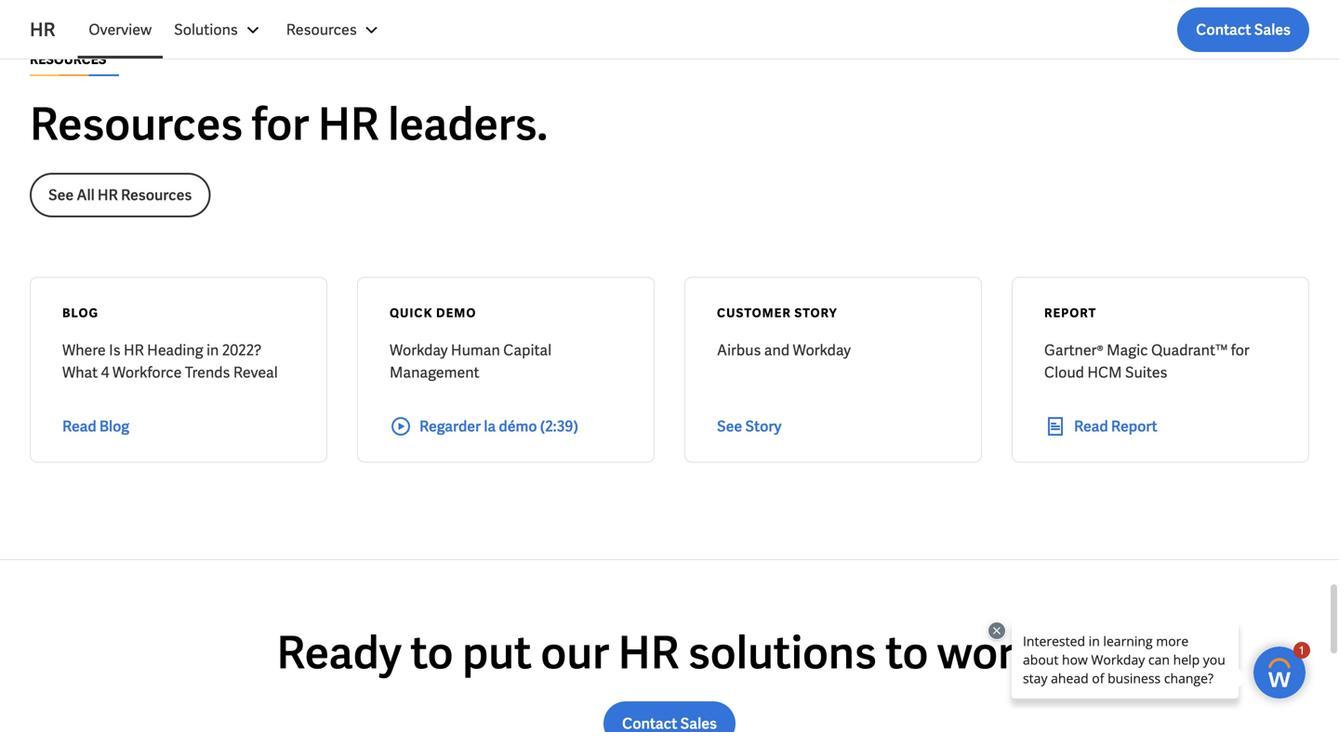 Task type: vqa. For each thing, say whether or not it's contained in the screenshot.
See
yes



Task type: describe. For each thing, give the bounding box(es) containing it.
resources for resources
[[286, 20, 357, 40]]

blog inside read blog button
[[99, 417, 129, 437]]

see all hr resources
[[48, 186, 192, 205]]

gartner® magic quadrant™ for cloud hcm suites
[[1044, 341, 1250, 383]]

in
[[206, 341, 219, 360]]

menu containing overview
[[78, 7, 394, 52]]

for inside gartner® magic quadrant™ for cloud hcm suites
[[1231, 341, 1250, 360]]

hr for see all hr resources
[[98, 186, 118, 205]]

see story button
[[717, 416, 949, 438]]

regarder la démo (2:39)
[[419, 417, 578, 437]]

see for see all hr resources
[[48, 186, 74, 205]]

read report button
[[1044, 416, 1277, 438]]

0 horizontal spatial for
[[252, 95, 309, 153]]

is
[[109, 341, 121, 360]]

gartner®
[[1044, 341, 1104, 360]]

4
[[101, 363, 109, 383]]

read blog button
[[62, 416, 295, 438]]

where
[[62, 341, 106, 360]]

contact sales link
[[1178, 7, 1309, 52]]

0 horizontal spatial report
[[1044, 305, 1097, 321]]

regarder
[[419, 417, 481, 437]]

overview
[[89, 20, 152, 40]]

capital
[[503, 341, 552, 360]]

reveal
[[233, 363, 278, 383]]

where is hr heading in 2022? what 4 workforce trends reveal
[[62, 341, 278, 383]]

2 vertical spatial resources
[[121, 186, 192, 205]]

quadrant™
[[1151, 341, 1228, 360]]

heading
[[147, 341, 203, 360]]

(2:39)
[[540, 417, 578, 437]]

contact sales
[[1196, 20, 1291, 40]]

suites
[[1125, 363, 1168, 383]]

solutions button
[[163, 7, 275, 52]]

2 workday from the left
[[793, 341, 851, 360]]

see story
[[717, 417, 782, 437]]

quick demo
[[390, 305, 476, 321]]

resources for hr leaders.
[[30, 95, 548, 153]]

workday inside workday human capital management
[[390, 341, 448, 360]]

0 vertical spatial blog
[[62, 305, 99, 321]]

our
[[541, 624, 609, 683]]

read for read blog
[[62, 417, 96, 437]]

story for customer story
[[795, 305, 838, 321]]

airbus and workday
[[717, 341, 851, 360]]

read for read report
[[1074, 417, 1108, 437]]

resources for resources for hr leaders.
[[30, 95, 243, 153]]

hr for where is hr heading in 2022? what 4 workforce trends reveal
[[124, 341, 144, 360]]

trends
[[185, 363, 230, 383]]



Task type: locate. For each thing, give the bounding box(es) containing it.
demo
[[436, 305, 476, 321]]

2 read from the left
[[1074, 417, 1108, 437]]

0 horizontal spatial see
[[48, 186, 74, 205]]

hr for resources for hr leaders.
[[318, 95, 379, 153]]

blog down 4
[[99, 417, 129, 437]]

story
[[795, 305, 838, 321], [745, 417, 782, 437]]

workday up management
[[390, 341, 448, 360]]

menu
[[78, 7, 394, 52]]

resources inside popup button
[[286, 20, 357, 40]]

blog
[[62, 305, 99, 321], [99, 417, 129, 437]]

2022?
[[222, 341, 262, 360]]

read inside button
[[1074, 417, 1108, 437]]

for
[[252, 95, 309, 153], [1231, 341, 1250, 360]]

1 workday from the left
[[390, 341, 448, 360]]

solutions
[[174, 20, 238, 40]]

read report
[[1074, 417, 1158, 437]]

leaders.
[[388, 95, 548, 153]]

report
[[1044, 305, 1097, 321], [1111, 417, 1158, 437]]

resources button
[[275, 7, 394, 52]]

report down 'suites' at the right of page
[[1111, 417, 1158, 437]]

workday human capital management
[[390, 341, 552, 383]]

customer story
[[717, 305, 838, 321]]

report inside button
[[1111, 417, 1158, 437]]

see for see story
[[717, 417, 742, 437]]

all
[[77, 186, 95, 205]]

what
[[62, 363, 98, 383]]

1 vertical spatial for
[[1231, 341, 1250, 360]]

cloud
[[1044, 363, 1084, 383]]

see left the all
[[48, 186, 74, 205]]

la
[[484, 417, 496, 437]]

put
[[462, 624, 532, 683]]

resources
[[286, 20, 357, 40], [30, 95, 243, 153], [121, 186, 192, 205]]

sales
[[1254, 20, 1291, 40]]

1 horizontal spatial workday
[[793, 341, 851, 360]]

see all hr resources link
[[30, 173, 211, 218]]

see down "airbus"
[[717, 417, 742, 437]]

1 horizontal spatial to
[[886, 624, 929, 683]]

to
[[410, 624, 453, 683], [886, 624, 929, 683]]

1 to from the left
[[410, 624, 453, 683]]

démo
[[499, 417, 537, 437]]

0 vertical spatial story
[[795, 305, 838, 321]]

airbus
[[717, 341, 761, 360]]

0 vertical spatial see
[[48, 186, 74, 205]]

report up gartner® at top right
[[1044, 305, 1097, 321]]

work?
[[937, 624, 1062, 683]]

hr link
[[30, 17, 78, 43]]

2 to from the left
[[886, 624, 929, 683]]

0 horizontal spatial workday
[[390, 341, 448, 360]]

blog up where
[[62, 305, 99, 321]]

1 horizontal spatial report
[[1111, 417, 1158, 437]]

1 horizontal spatial read
[[1074, 417, 1108, 437]]

1 horizontal spatial see
[[717, 417, 742, 437]]

hr inside where is hr heading in 2022? what 4 workforce trends reveal
[[124, 341, 144, 360]]

read down what
[[62, 417, 96, 437]]

1 vertical spatial resources
[[30, 95, 243, 153]]

resources
[[30, 51, 106, 68]]

1 vertical spatial report
[[1111, 417, 1158, 437]]

to left work?
[[886, 624, 929, 683]]

management
[[390, 363, 480, 383]]

solutions
[[688, 624, 877, 683]]

0 vertical spatial report
[[1044, 305, 1097, 321]]

1 vertical spatial blog
[[99, 417, 129, 437]]

to left 'put'
[[410, 624, 453, 683]]

see
[[48, 186, 74, 205], [717, 417, 742, 437]]

list
[[78, 7, 1309, 52]]

story inside button
[[745, 417, 782, 437]]

quick
[[390, 305, 433, 321]]

story up airbus and workday
[[795, 305, 838, 321]]

contact
[[1196, 20, 1251, 40]]

read down hcm
[[1074, 417, 1108, 437]]

customer
[[717, 305, 791, 321]]

read inside button
[[62, 417, 96, 437]]

0 vertical spatial for
[[252, 95, 309, 153]]

read
[[62, 417, 96, 437], [1074, 417, 1108, 437]]

story for see story
[[745, 417, 782, 437]]

read blog
[[62, 417, 129, 437]]

1 vertical spatial story
[[745, 417, 782, 437]]

1 read from the left
[[62, 417, 96, 437]]

hcm
[[1087, 363, 1122, 383]]

see inside button
[[717, 417, 742, 437]]

0 horizontal spatial read
[[62, 417, 96, 437]]

workday
[[390, 341, 448, 360], [793, 341, 851, 360]]

regarder la démo (2:39) button
[[390, 416, 622, 438]]

ready to put our hr solutions to work?
[[277, 624, 1062, 683]]

overview link
[[78, 7, 163, 52]]

ready
[[277, 624, 402, 683]]

1 horizontal spatial for
[[1231, 341, 1250, 360]]

list containing overview
[[78, 7, 1309, 52]]

hr
[[30, 18, 55, 42], [318, 95, 379, 153], [98, 186, 118, 205], [124, 341, 144, 360], [618, 624, 679, 683]]

workforce
[[112, 363, 182, 383]]

workday right and
[[793, 341, 851, 360]]

and
[[764, 341, 790, 360]]

0 horizontal spatial to
[[410, 624, 453, 683]]

0 vertical spatial resources
[[286, 20, 357, 40]]

human
[[451, 341, 500, 360]]

0 horizontal spatial story
[[745, 417, 782, 437]]

story down and
[[745, 417, 782, 437]]

1 horizontal spatial story
[[795, 305, 838, 321]]

magic
[[1107, 341, 1148, 360]]

1 vertical spatial see
[[717, 417, 742, 437]]



